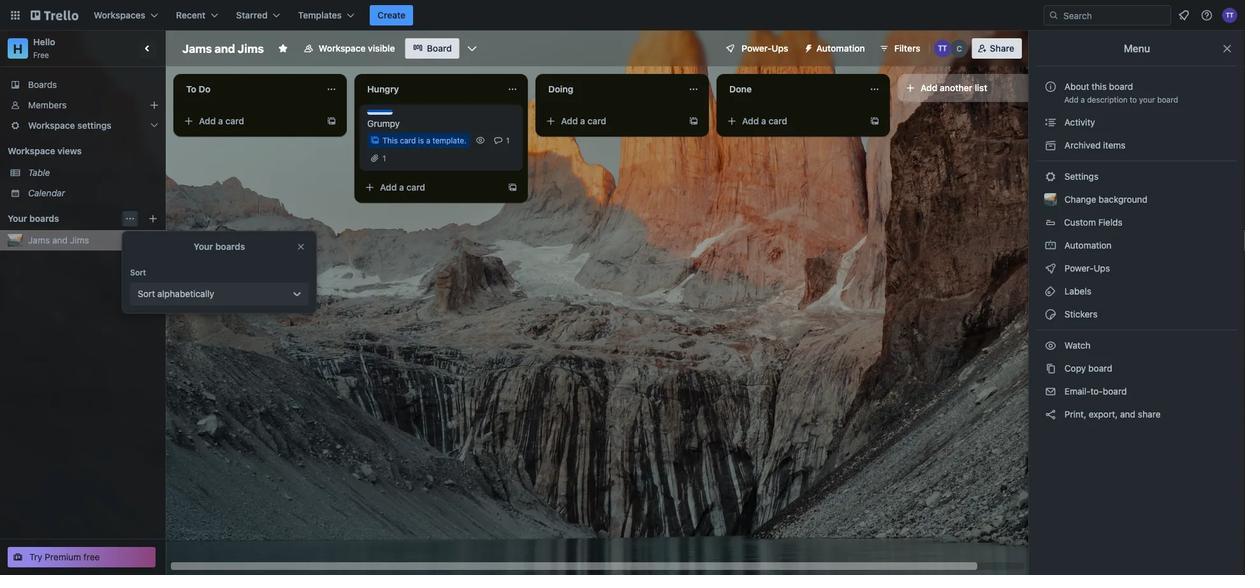 Task type: vqa. For each thing, say whether or not it's contained in the screenshot.
home icon
no



Task type: describe. For each thing, give the bounding box(es) containing it.
add a card for doing
[[561, 116, 606, 126]]

table link
[[28, 166, 158, 179]]

your boards menu image
[[125, 214, 135, 224]]

your boards inside "element"
[[8, 213, 59, 224]]

starred
[[236, 10, 268, 20]]

email-
[[1065, 386, 1091, 397]]

templates button
[[291, 5, 362, 26]]

share
[[990, 43, 1014, 54]]

create
[[377, 10, 406, 20]]

search image
[[1049, 10, 1059, 20]]

1 vertical spatial ups
[[1094, 263, 1110, 274]]

1 vertical spatial boards
[[215, 241, 245, 252]]

is
[[418, 136, 424, 145]]

about this board add a description to your board
[[1064, 81, 1178, 104]]

add a card button for hungry
[[360, 177, 502, 198]]

boards
[[28, 79, 57, 90]]

copy
[[1065, 363, 1086, 374]]

c
[[957, 44, 962, 53]]

members
[[28, 100, 67, 110]]

jams inside 'link'
[[28, 235, 50, 245]]

starred button
[[228, 5, 288, 26]]

filters
[[894, 43, 920, 54]]

recent
[[176, 10, 205, 20]]

power-ups button
[[716, 38, 796, 59]]

a for done
[[761, 116, 766, 126]]

calendar
[[28, 188, 65, 198]]

starred icon image
[[148, 235, 158, 245]]

sm image for automation
[[1044, 239, 1057, 252]]

print, export, and share
[[1062, 409, 1161, 420]]

add a card button for done
[[722, 111, 865, 131]]

list
[[975, 83, 987, 93]]

fields
[[1098, 217, 1123, 228]]

add for done
[[742, 116, 759, 126]]

activity link
[[1037, 112, 1238, 133]]

about
[[1065, 81, 1089, 92]]

filters button
[[875, 38, 924, 59]]

sm image for copy board
[[1044, 362, 1057, 375]]

add a card for to do
[[199, 116, 244, 126]]

workspace visible
[[319, 43, 395, 54]]

your inside "element"
[[8, 213, 27, 224]]

chestercheeetah (chestercheeetah) image
[[950, 40, 968, 57]]

Search field
[[1059, 6, 1171, 25]]

hello link
[[33, 37, 55, 47]]

labels
[[1062, 286, 1092, 296]]

copy board link
[[1037, 358, 1238, 379]]

jims inside 'link'
[[70, 235, 89, 245]]

a right is
[[426, 136, 430, 145]]

this card is a template.
[[383, 136, 466, 145]]

create from template… image for to do
[[326, 116, 337, 126]]

labels link
[[1037, 281, 1238, 302]]

automation link
[[1037, 235, 1238, 256]]

sm image for watch
[[1044, 339, 1057, 352]]

c button
[[950, 40, 968, 57]]

views
[[57, 146, 82, 156]]

sort for sort
[[130, 268, 146, 277]]

add for to do
[[199, 116, 216, 126]]

templates
[[298, 10, 342, 20]]

sm image for settings
[[1044, 170, 1057, 183]]

sm image inside automation button
[[799, 38, 816, 56]]

doing
[[548, 84, 573, 94]]

workspace navigation collapse icon image
[[139, 40, 157, 57]]

calendar link
[[28, 187, 158, 200]]

your boards with 1 items element
[[8, 211, 119, 226]]

star or unstar board image
[[278, 43, 288, 54]]

hungry
[[367, 84, 399, 94]]

switch to… image
[[9, 9, 22, 22]]

card for to do
[[225, 116, 244, 126]]

board right the your
[[1157, 95, 1178, 104]]

email-to-board link
[[1037, 381, 1238, 402]]

add board image
[[148, 214, 158, 224]]

power-ups link
[[1037, 258, 1238, 279]]

workspace visible button
[[296, 38, 403, 59]]

settings
[[1062, 171, 1099, 182]]

add another list button
[[898, 74, 1071, 102]]

sort for sort alphabetically
[[138, 289, 155, 299]]

back to home image
[[31, 5, 78, 26]]

board link
[[405, 38, 460, 59]]

custom fields
[[1064, 217, 1123, 228]]

this
[[383, 136, 398, 145]]

1 horizontal spatial 1
[[506, 136, 510, 145]]

done
[[729, 84, 752, 94]]

close popover image
[[296, 242, 306, 252]]

card for doing
[[588, 116, 606, 126]]

workspaces
[[94, 10, 145, 20]]

grumpy link
[[367, 117, 515, 130]]

email-to-board
[[1062, 386, 1127, 397]]

another
[[940, 83, 973, 93]]

this
[[1092, 81, 1107, 92]]

create button
[[370, 5, 413, 26]]

boards link
[[0, 75, 166, 95]]

to
[[186, 84, 196, 94]]

card for done
[[769, 116, 787, 126]]

card for hungry
[[406, 182, 425, 193]]

alphabetically
[[157, 289, 214, 299]]

jims inside board name text box
[[238, 41, 264, 55]]

card left is
[[400, 136, 416, 145]]

To Do text field
[[179, 79, 319, 99]]

your
[[1139, 95, 1155, 104]]

change background link
[[1037, 189, 1238, 210]]

premium
[[45, 552, 81, 562]]

settings
[[77, 120, 111, 131]]



Task type: locate. For each thing, give the bounding box(es) containing it.
sm image for labels
[[1044, 285, 1057, 298]]

1 vertical spatial power-
[[1065, 263, 1094, 274]]

workspace for workspace views
[[8, 146, 55, 156]]

hello
[[33, 37, 55, 47]]

create from template… image for doing
[[689, 116, 699, 126]]

add for doing
[[561, 116, 578, 126]]

add inside add another list 'button'
[[921, 83, 938, 93]]

add left another at the right top
[[921, 83, 938, 93]]

automation inside automation link
[[1062, 240, 1112, 251]]

0 vertical spatial jims
[[238, 41, 264, 55]]

change
[[1065, 194, 1096, 205]]

to-
[[1091, 386, 1103, 397]]

a
[[1081, 95, 1085, 104], [218, 116, 223, 126], [580, 116, 585, 126], [761, 116, 766, 126], [426, 136, 430, 145], [399, 182, 404, 193]]

a inside about this board add a description to your board
[[1081, 95, 1085, 104]]

6 sm image from the top
[[1044, 339, 1057, 352]]

primary element
[[0, 0, 1245, 31]]

print,
[[1065, 409, 1086, 420]]

automation button
[[799, 38, 873, 59]]

card down to do text box
[[225, 116, 244, 126]]

power-
[[742, 43, 772, 54], [1065, 263, 1094, 274]]

add a card down this
[[380, 182, 425, 193]]

sm image for power-ups
[[1044, 262, 1057, 275]]

board up to
[[1109, 81, 1133, 92]]

workspace settings button
[[0, 115, 166, 136]]

jims
[[238, 41, 264, 55], [70, 235, 89, 245]]

5 sm image from the top
[[1044, 308, 1057, 321]]

2 vertical spatial workspace
[[8, 146, 55, 156]]

add down doing
[[561, 116, 578, 126]]

create from template… image
[[326, 116, 337, 126], [689, 116, 699, 126], [870, 116, 880, 126], [508, 182, 518, 193]]

0 vertical spatial 1
[[506, 136, 510, 145]]

workspace
[[319, 43, 366, 54], [28, 120, 75, 131], [8, 146, 55, 156]]

sm image inside 'labels' link
[[1044, 285, 1057, 298]]

add down do
[[199, 116, 216, 126]]

1 vertical spatial automation
[[1062, 240, 1112, 251]]

0 vertical spatial sort
[[130, 268, 146, 277]]

and left "share"
[[1120, 409, 1136, 420]]

1 vertical spatial power-ups
[[1062, 263, 1113, 274]]

0 horizontal spatial and
[[52, 235, 68, 245]]

board
[[427, 43, 452, 54]]

try premium free button
[[8, 547, 156, 567]]

board up to-
[[1088, 363, 1112, 374]]

workspace inside button
[[319, 43, 366, 54]]

open information menu image
[[1201, 9, 1213, 22]]

8 sm image from the top
[[1044, 408, 1057, 421]]

0 horizontal spatial power-ups
[[742, 43, 788, 54]]

power- up the "labels"
[[1065, 263, 1094, 274]]

print, export, and share link
[[1037, 404, 1238, 425]]

3 sm image from the top
[[1044, 170, 1057, 183]]

to
[[1130, 95, 1137, 104]]

ups
[[772, 43, 788, 54], [1094, 263, 1110, 274]]

settings link
[[1037, 166, 1238, 187]]

power-ups up the "labels"
[[1062, 263, 1113, 274]]

0 vertical spatial power-ups
[[742, 43, 788, 54]]

sm image for archived items
[[1044, 139, 1057, 152]]

and inside 'link'
[[52, 235, 68, 245]]

your boards
[[8, 213, 59, 224], [194, 241, 245, 252]]

add a card down doing
[[561, 116, 606, 126]]

ups up 'done' text field
[[772, 43, 788, 54]]

create from template… image for hungry
[[508, 182, 518, 193]]

0 vertical spatial jams and jims
[[182, 41, 264, 55]]

sort up sort alphabetically
[[130, 268, 146, 277]]

add a card button down 'done' text field
[[722, 111, 865, 131]]

1 horizontal spatial terry turtle (terryturtle) image
[[1222, 8, 1238, 23]]

workspace inside popup button
[[28, 120, 75, 131]]

jams and jims link
[[28, 234, 143, 247]]

jams and jims inside board name text box
[[182, 41, 264, 55]]

sm image for email-to-board
[[1044, 385, 1057, 398]]

workspace down the members
[[28, 120, 75, 131]]

add a card button down this card is a template.
[[360, 177, 502, 198]]

a down 'done' text field
[[761, 116, 766, 126]]

1 horizontal spatial ups
[[1094, 263, 1110, 274]]

sm image inside "email-to-board" link
[[1044, 385, 1057, 398]]

your
[[8, 213, 27, 224], [194, 241, 213, 252]]

1 down this
[[383, 154, 386, 163]]

workspace settings
[[28, 120, 111, 131]]

0 vertical spatial your boards
[[8, 213, 59, 224]]

1 horizontal spatial and
[[215, 41, 235, 55]]

ups down automation link
[[1094, 263, 1110, 274]]

jams and jims down recent "dropdown button"
[[182, 41, 264, 55]]

1 horizontal spatial your
[[194, 241, 213, 252]]

0 horizontal spatial automation
[[816, 43, 865, 54]]

add a card button for doing
[[541, 111, 684, 131]]

sm image inside stickers link
[[1044, 308, 1057, 321]]

power-ups up done
[[742, 43, 788, 54]]

stickers link
[[1037, 304, 1238, 325]]

custom
[[1064, 217, 1096, 228]]

sm image for stickers
[[1044, 308, 1057, 321]]

sm image inside watch link
[[1044, 339, 1057, 352]]

power-ups inside "power-ups" button
[[742, 43, 788, 54]]

automation inside automation button
[[816, 43, 865, 54]]

0 horizontal spatial terry turtle (terryturtle) image
[[934, 40, 952, 57]]

card down is
[[406, 182, 425, 193]]

add a card button down to do text box
[[179, 111, 321, 131]]

Done text field
[[722, 79, 862, 99]]

terry turtle (terryturtle) image
[[1222, 8, 1238, 23], [934, 40, 952, 57]]

Doing text field
[[541, 79, 681, 99]]

card down 'done' text field
[[769, 116, 787, 126]]

stickers
[[1062, 309, 1098, 319]]

1 vertical spatial sort
[[138, 289, 155, 299]]

1 horizontal spatial power-ups
[[1062, 263, 1113, 274]]

archived items
[[1062, 140, 1126, 150]]

workspace up table
[[8, 146, 55, 156]]

background
[[1099, 194, 1148, 205]]

workspace views
[[8, 146, 82, 156]]

1 horizontal spatial boards
[[215, 241, 245, 252]]

members link
[[0, 95, 166, 115]]

jims down your boards with 1 items "element"
[[70, 235, 89, 245]]

automation down custom fields
[[1062, 240, 1112, 251]]

0 horizontal spatial jams
[[28, 235, 50, 245]]

1 horizontal spatial your boards
[[194, 241, 245, 252]]

0 horizontal spatial ups
[[772, 43, 788, 54]]

jams down recent "dropdown button"
[[182, 41, 212, 55]]

automation left 'filters' button at the right top of page
[[816, 43, 865, 54]]

0 vertical spatial automation
[[816, 43, 865, 54]]

1 vertical spatial and
[[52, 235, 68, 245]]

workspace for workspace settings
[[28, 120, 75, 131]]

1 horizontal spatial jams and jims
[[182, 41, 264, 55]]

and down recent "dropdown button"
[[215, 41, 235, 55]]

add down done
[[742, 116, 759, 126]]

1 vertical spatial terry turtle (terryturtle) image
[[934, 40, 952, 57]]

add another list
[[921, 83, 987, 93]]

a down to do text box
[[218, 116, 223, 126]]

Hungry text field
[[360, 79, 500, 99]]

0 vertical spatial and
[[215, 41, 235, 55]]

0 vertical spatial boards
[[29, 213, 59, 224]]

sm image for print, export, and share
[[1044, 408, 1057, 421]]

0 horizontal spatial jims
[[70, 235, 89, 245]]

terry turtle (terryturtle) image right the 'open information menu' icon
[[1222, 8, 1238, 23]]

0 vertical spatial your
[[8, 213, 27, 224]]

add a card
[[199, 116, 244, 126], [561, 116, 606, 126], [742, 116, 787, 126], [380, 182, 425, 193]]

add down this
[[380, 182, 397, 193]]

1 horizontal spatial jams
[[182, 41, 212, 55]]

1 horizontal spatial power-
[[1065, 263, 1094, 274]]

a down doing text box
[[580, 116, 585, 126]]

customize views image
[[466, 42, 479, 55]]

jams and jims down your boards with 1 items "element"
[[28, 235, 89, 245]]

free
[[33, 50, 49, 59]]

0 vertical spatial workspace
[[319, 43, 366, 54]]

jims left star or unstar board image
[[238, 41, 264, 55]]

add for hungry
[[380, 182, 397, 193]]

board
[[1109, 81, 1133, 92], [1157, 95, 1178, 104], [1088, 363, 1112, 374], [1103, 386, 1127, 397]]

add a card down done
[[742, 116, 787, 126]]

watch
[[1062, 340, 1093, 351]]

boards inside "element"
[[29, 213, 59, 224]]

terry turtle (terryturtle) image left c
[[934, 40, 952, 57]]

a for doing
[[580, 116, 585, 126]]

sm image
[[1044, 116, 1057, 129], [1044, 139, 1057, 152], [1044, 170, 1057, 183], [1044, 239, 1057, 252], [1044, 308, 1057, 321], [1044, 339, 1057, 352], [1044, 362, 1057, 375], [1044, 408, 1057, 421]]

0 horizontal spatial power-
[[742, 43, 772, 54]]

add inside about this board add a description to your board
[[1064, 95, 1079, 104]]

sm image inside settings link
[[1044, 170, 1057, 183]]

sm image inside archived items link
[[1044, 139, 1057, 152]]

description
[[1087, 95, 1128, 104]]

sm image inside the print, export, and share link
[[1044, 408, 1057, 421]]

h
[[13, 41, 23, 56]]

export,
[[1089, 409, 1118, 420]]

ups inside button
[[772, 43, 788, 54]]

0 horizontal spatial 1
[[383, 154, 386, 163]]

boards
[[29, 213, 59, 224], [215, 241, 245, 252]]

watch link
[[1037, 335, 1238, 356]]

change background
[[1062, 194, 1148, 205]]

do
[[199, 84, 211, 94]]

1 vertical spatial 1
[[383, 154, 386, 163]]

menu
[[1124, 42, 1150, 55]]

0 vertical spatial jams
[[182, 41, 212, 55]]

1 vertical spatial your boards
[[194, 241, 245, 252]]

0 vertical spatial power-
[[742, 43, 772, 54]]

copy board
[[1062, 363, 1112, 374]]

color: blue, title: none image
[[367, 110, 393, 115]]

template.
[[433, 136, 466, 145]]

2 vertical spatial and
[[1120, 409, 1136, 420]]

your boards down calendar
[[8, 213, 59, 224]]

custom fields button
[[1037, 212, 1238, 233]]

table
[[28, 167, 50, 178]]

card down doing text box
[[588, 116, 606, 126]]

archived
[[1065, 140, 1101, 150]]

Board name text field
[[176, 38, 270, 59]]

7 sm image from the top
[[1044, 362, 1057, 375]]

and down your boards with 1 items "element"
[[52, 235, 68, 245]]

1 sm image from the top
[[1044, 116, 1057, 129]]

workspace for workspace visible
[[319, 43, 366, 54]]

1 right template. at the top
[[506, 136, 510, 145]]

add a card down do
[[199, 116, 244, 126]]

your boards up alphabetically
[[194, 241, 245, 252]]

1 vertical spatial jams and jims
[[28, 235, 89, 245]]

0 horizontal spatial jams and jims
[[28, 235, 89, 245]]

1 vertical spatial your
[[194, 241, 213, 252]]

share button
[[972, 38, 1022, 59]]

try
[[29, 552, 42, 562]]

add a card button for to do
[[179, 111, 321, 131]]

power- up done
[[742, 43, 772, 54]]

share
[[1138, 409, 1161, 420]]

add a card button down doing text box
[[541, 111, 684, 131]]

1 horizontal spatial automation
[[1062, 240, 1112, 251]]

sm image inside the power-ups link
[[1044, 262, 1057, 275]]

sm image inside activity link
[[1044, 116, 1057, 129]]

sm image
[[799, 38, 816, 56], [1044, 262, 1057, 275], [1044, 285, 1057, 298], [1044, 385, 1057, 398]]

0 vertical spatial terry turtle (terryturtle) image
[[1222, 8, 1238, 23]]

0 vertical spatial ups
[[772, 43, 788, 54]]

recent button
[[168, 5, 226, 26]]

jams and jims inside 'link'
[[28, 235, 89, 245]]

and inside board name text box
[[215, 41, 235, 55]]

sm image inside copy board link
[[1044, 362, 1057, 375]]

a for hungry
[[399, 182, 404, 193]]

workspaces button
[[86, 5, 166, 26]]

sm image for activity
[[1044, 116, 1057, 129]]

add a card for done
[[742, 116, 787, 126]]

power- inside button
[[742, 43, 772, 54]]

board up print, export, and share
[[1103, 386, 1127, 397]]

0 notifications image
[[1176, 8, 1192, 23]]

free
[[83, 552, 100, 562]]

a for to do
[[218, 116, 223, 126]]

jams inside board name text box
[[182, 41, 212, 55]]

to do
[[186, 84, 211, 94]]

2 sm image from the top
[[1044, 139, 1057, 152]]

sort left alphabetically
[[138, 289, 155, 299]]

grumpy
[[367, 118, 400, 129]]

archived items link
[[1037, 135, 1238, 156]]

items
[[1103, 140, 1126, 150]]

create from template… image for done
[[870, 116, 880, 126]]

1 vertical spatial workspace
[[28, 120, 75, 131]]

a down the about
[[1081, 95, 1085, 104]]

4 sm image from the top
[[1044, 239, 1057, 252]]

0 horizontal spatial your boards
[[8, 213, 59, 224]]

1 vertical spatial jims
[[70, 235, 89, 245]]

0 horizontal spatial boards
[[29, 213, 59, 224]]

0 horizontal spatial your
[[8, 213, 27, 224]]

1 horizontal spatial jims
[[238, 41, 264, 55]]

2 horizontal spatial and
[[1120, 409, 1136, 420]]

card
[[225, 116, 244, 126], [588, 116, 606, 126], [769, 116, 787, 126], [400, 136, 416, 145], [406, 182, 425, 193]]

sm image inside automation link
[[1044, 239, 1057, 252]]

add a card for hungry
[[380, 182, 425, 193]]

jams down your boards with 1 items "element"
[[28, 235, 50, 245]]

and
[[215, 41, 235, 55], [52, 235, 68, 245], [1120, 409, 1136, 420]]

a down this card is a template.
[[399, 182, 404, 193]]

h link
[[8, 38, 28, 59]]

add a card button
[[179, 111, 321, 131], [541, 111, 684, 131], [722, 111, 865, 131], [360, 177, 502, 198]]

visible
[[368, 43, 395, 54]]

1 vertical spatial jams
[[28, 235, 50, 245]]

workspace down templates dropdown button
[[319, 43, 366, 54]]

add down the about
[[1064, 95, 1079, 104]]

hello free
[[33, 37, 55, 59]]



